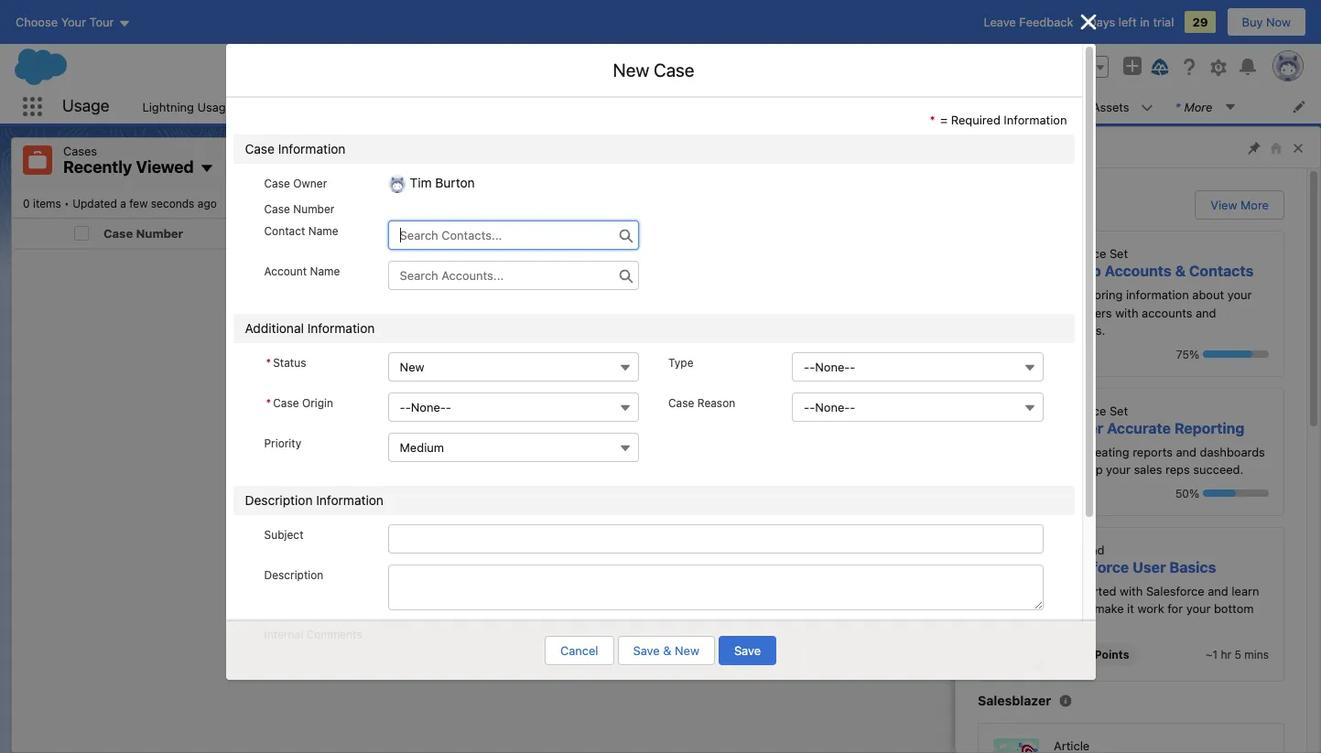 Task type: vqa. For each thing, say whether or not it's contained in the screenshot.
schema
no



Task type: describe. For each thing, give the bounding box(es) containing it.
background operations
[[844, 99, 975, 114]]

5
[[1235, 649, 1242, 662]]

get
[[1054, 584, 1074, 599]]

buy
[[1243, 15, 1264, 29]]

name for contact name
[[308, 225, 339, 239]]

accurate
[[1108, 420, 1172, 437]]

case owner alias
[[1037, 226, 1140, 240]]

case reason
[[669, 397, 736, 411]]

inverse image
[[1078, 11, 1100, 33]]

with inside guidance set set up accounts & contacts start storing information about your customers with accounts and contacts.
[[1116, 306, 1139, 320]]

75%
[[1177, 348, 1200, 361]]

additional
[[245, 321, 304, 337]]

view
[[1211, 198, 1238, 213]]

0 vertical spatial for
[[1044, 197, 1065, 213]]

2 - from the left
[[406, 401, 411, 415]]

leave feedback link
[[984, 15, 1074, 29]]

center
[[1038, 139, 1083, 156]]

contact name
[[264, 225, 339, 239]]

creating
[[1085, 445, 1130, 459]]

0
[[23, 196, 30, 210]]

owner for case owner
[[293, 177, 327, 191]]

status inside button
[[572, 226, 610, 240]]

view more button
[[1196, 191, 1285, 220]]

save for save
[[735, 644, 761, 659]]

set for deliver
[[1110, 404, 1129, 418]]

0 vertical spatial salesforce
[[1054, 559, 1130, 576]]

start inside guidance set deliver accurate reporting start creating reports and dashboards that help your sales reps succeed.
[[1054, 445, 1082, 459]]

required
[[952, 113, 1001, 127]]

accounts
[[1105, 263, 1172, 279]]

progress bar image
[[1204, 351, 1253, 358]]

mins
[[1245, 649, 1270, 662]]

subject button
[[332, 218, 544, 248]]

viewed
[[136, 158, 194, 177]]

* for * status
[[266, 357, 271, 371]]

new inside button
[[675, 644, 700, 659]]

customers
[[1054, 306, 1113, 320]]

leave feedback
[[984, 15, 1074, 29]]

try
[[596, 487, 613, 501]]

set up accounts & contacts button
[[1054, 263, 1254, 279]]

trial
[[1154, 15, 1175, 29]]

ago
[[198, 196, 217, 210]]

alias
[[1111, 226, 1140, 240]]

save button
[[719, 637, 777, 666]]

left
[[1119, 15, 1137, 29]]

started
[[1077, 584, 1117, 599]]

how
[[1054, 602, 1077, 617]]

1 horizontal spatial salesforce
[[1147, 584, 1205, 599]]

lightning usage link
[[131, 90, 244, 124]]

* for * case origin
[[266, 397, 271, 411]]

background
[[844, 99, 910, 114]]

Subject text field
[[388, 525, 1044, 555]]

list
[[672, 487, 688, 501]]

owner for change owner
[[1246, 153, 1282, 168]]

leave
[[984, 15, 1017, 29]]

0 horizontal spatial usage
[[62, 96, 109, 116]]

days
[[1089, 15, 1116, 29]]

+300
[[1063, 649, 1092, 662]]

status button
[[564, 218, 777, 248]]

recently viewed
[[63, 158, 194, 177]]

help
[[1080, 463, 1103, 477]]

case number button
[[96, 218, 311, 248]]

action element
[[1262, 218, 1310, 249]]

trailhead salesforce user basics get started with salesforce and learn how to make it work for your bottom line.
[[1054, 543, 1260, 634]]

days left in trial
[[1089, 15, 1175, 29]]

save & new
[[634, 644, 700, 659]]

work
[[1138, 602, 1165, 617]]

recently viewed|cases|list view element
[[11, 137, 1311, 754]]

your inside guidance set deliver accurate reporting start creating reports and dashboards that help your sales reps succeed.
[[1107, 463, 1131, 477]]

analytics
[[1020, 99, 1071, 114]]

contact
[[264, 225, 305, 239]]

operations
[[913, 99, 975, 114]]

subject element
[[332, 218, 575, 249]]

contacts
[[1190, 263, 1254, 279]]

in
[[1141, 15, 1150, 29]]

guidance for guidance set deliver accurate reporting start creating reports and dashboards that help your sales reps succeed.
[[1054, 404, 1107, 418]]

item number element
[[12, 218, 67, 249]]

guidance center
[[971, 139, 1083, 156]]

0 vertical spatial case number
[[264, 203, 335, 217]]

assets link
[[1082, 90, 1141, 124]]

case owner alias button
[[1030, 218, 1242, 248]]

case information
[[245, 141, 346, 157]]

cases
[[63, 144, 97, 158]]

view more
[[1211, 198, 1270, 213]]

description information
[[245, 493, 384, 509]]

your inside guidance set set up accounts & contacts start storing information about your customers with accounts and contacts.
[[1228, 288, 1253, 302]]

basics
[[1170, 559, 1217, 576]]

progress bar progress bar for set up accounts & contacts
[[1204, 351, 1270, 358]]

for inside trailhead salesforce user basics get started with salesforce and learn how to make it work for your bottom line.
[[1168, 602, 1184, 617]]

medium
[[400, 441, 444, 456]]

new case
[[613, 60, 695, 81]]

action image
[[1262, 218, 1310, 248]]

and inside guidance set set up accounts & contacts start storing information about your customers with accounts and contacts.
[[1196, 306, 1217, 320]]

change
[[1200, 153, 1243, 168]]

type
[[669, 357, 694, 371]]

salesforce user basics button
[[1054, 559, 1217, 576]]

0 items • updated a few seconds ago
[[23, 196, 217, 210]]

deliver
[[1054, 420, 1104, 437]]

1 horizontal spatial number
[[293, 203, 335, 217]]

switching
[[616, 487, 669, 501]]

make
[[1095, 602, 1125, 617]]

Contact Name text field
[[388, 221, 639, 251]]

~1
[[1206, 649, 1218, 662]]

save for save & new
[[634, 644, 660, 659]]

try switching list views.
[[596, 487, 726, 501]]

& inside guidance set set up accounts & contacts start storing information about your customers with accounts and contacts.
[[1176, 263, 1186, 279]]

Priority button
[[388, 434, 639, 463]]

subject inside button
[[339, 226, 384, 240]]

buy now button
[[1227, 7, 1307, 37]]

priority
[[264, 437, 302, 451]]

& inside button
[[663, 644, 672, 659]]

save & new button
[[618, 637, 715, 666]]



Task type: locate. For each thing, give the bounding box(es) containing it.
* down additional
[[266, 357, 271, 371]]

number down seconds on the top left of page
[[136, 226, 183, 240]]

guidance
[[971, 139, 1034, 156], [1054, 246, 1107, 261], [1054, 404, 1107, 418]]

case number up contact name
[[264, 203, 335, 217]]

None search field
[[864, 181, 1084, 210]]

0 horizontal spatial salesforce
[[1054, 559, 1130, 576]]

status
[[572, 226, 610, 240], [273, 357, 306, 371]]

item number image
[[12, 218, 67, 248]]

and for basics
[[1209, 584, 1229, 599]]

guidance down * = required information
[[971, 139, 1034, 156]]

deliver accurate reporting button
[[1054, 420, 1245, 437]]

and up bottom
[[1209, 584, 1229, 599]]

usage up cases at top left
[[62, 96, 109, 116]]

1 progress bar progress bar from the top
[[1204, 351, 1270, 358]]

progress bar image
[[1204, 490, 1237, 497]]

2 progress bar progress bar from the top
[[1204, 490, 1270, 497]]

salesforce down trailhead
[[1054, 559, 1130, 576]]

more
[[1241, 198, 1270, 213]]

to
[[1080, 602, 1092, 617]]

guidance up up
[[1054, 246, 1107, 261]]

background operations list item
[[833, 90, 1009, 124]]

reports
[[1133, 445, 1173, 459]]

name right account
[[310, 265, 340, 279]]

1 vertical spatial status
[[273, 357, 306, 371]]

2 vertical spatial your
[[1187, 602, 1211, 617]]

0 vertical spatial &
[[1176, 263, 1186, 279]]

set left up
[[1054, 263, 1078, 279]]

selected
[[978, 197, 1041, 213]]

~1 hr 5 mins
[[1206, 649, 1270, 662]]

that
[[1054, 463, 1076, 477]]

your inside trailhead salesforce user basics get started with salesforce and learn how to make it work for your bottom line.
[[1187, 602, 1211, 617]]

description for description information
[[245, 493, 313, 509]]

description down description information
[[264, 569, 324, 583]]

- down new button
[[446, 401, 452, 415]]

Description text field
[[388, 566, 1044, 611]]

1 vertical spatial case number
[[104, 226, 183, 240]]

1 vertical spatial guidance
[[1054, 246, 1107, 261]]

save right cancel button
[[634, 644, 660, 659]]

number up contact name
[[293, 203, 335, 217]]

status element
[[564, 218, 797, 249]]

- up medium
[[406, 401, 411, 415]]

0 horizontal spatial for
[[1044, 197, 1065, 213]]

1 vertical spatial owner
[[293, 177, 327, 191]]

list
[[131, 90, 1322, 124]]

0 vertical spatial guidance
[[971, 139, 1034, 156]]

name
[[308, 225, 339, 239], [310, 265, 340, 279]]

Search Recently Viewed list view. search field
[[864, 181, 1084, 210]]

guidance for guidance set set up accounts & contacts start storing information about your customers with accounts and contacts.
[[1054, 246, 1107, 261]]

1 vertical spatial number
[[136, 226, 183, 240]]

Status, New button
[[388, 353, 639, 382]]

progress bar progress bar
[[1204, 351, 1270, 358], [1204, 490, 1270, 497]]

progress bar progress bar down succeed.
[[1204, 490, 1270, 497]]

assets
[[1093, 99, 1130, 114]]

* status
[[266, 357, 306, 371]]

1 horizontal spatial subject
[[339, 226, 384, 240]]

1 vertical spatial &
[[663, 644, 672, 659]]

background operations link
[[833, 90, 986, 124]]

feedback
[[1020, 15, 1074, 29]]

your down contacts
[[1228, 288, 1253, 302]]

up
[[1082, 263, 1102, 279]]

1 horizontal spatial save
[[735, 644, 761, 659]]

case number inside button
[[104, 226, 183, 240]]

0 vertical spatial and
[[1196, 306, 1217, 320]]

1 vertical spatial your
[[1107, 463, 1131, 477]]

1 vertical spatial subject
[[264, 529, 304, 543]]

1 horizontal spatial owner
[[1069, 226, 1108, 240]]

1 vertical spatial set
[[1054, 263, 1078, 279]]

name right contact
[[308, 225, 339, 239]]

guidance inside guidance set set up accounts & contacts start storing information about your customers with accounts and contacts.
[[1054, 246, 1107, 261]]

few
[[129, 196, 148, 210]]

bottom
[[1215, 602, 1255, 617]]

cancel
[[561, 644, 599, 659]]

- left none-
[[400, 401, 406, 415]]

list containing lightning usage
[[131, 90, 1322, 124]]

2 vertical spatial owner
[[1069, 226, 1108, 240]]

Case Origin, --None-- button
[[388, 393, 639, 423]]

* = required information
[[930, 113, 1068, 127]]

1 - from the left
[[400, 401, 406, 415]]

1 horizontal spatial for
[[1168, 602, 1184, 617]]

2 start from the top
[[1054, 445, 1082, 459]]

* left = on the top right
[[930, 113, 936, 127]]

change owner
[[1200, 153, 1282, 168]]

0 vertical spatial set
[[1110, 246, 1129, 261]]

owner right 'change'
[[1246, 153, 1282, 168]]

with up it
[[1120, 584, 1144, 599]]

0 horizontal spatial owner
[[293, 177, 327, 191]]

dashboards
[[1201, 445, 1266, 459]]

owner for case owner alias
[[1069, 226, 1108, 240]]

new button
[[1130, 147, 1184, 174]]

0 horizontal spatial case number
[[104, 226, 183, 240]]

seconds
[[151, 196, 195, 210]]

recently
[[63, 158, 132, 177]]

for right work
[[1168, 602, 1184, 617]]

0 vertical spatial start
[[1054, 288, 1082, 302]]

owner
[[1246, 153, 1282, 168], [293, 177, 327, 191], [1069, 226, 1108, 240]]

1 vertical spatial description
[[264, 569, 324, 583]]

set down alias
[[1110, 246, 1129, 261]]

account name
[[264, 265, 340, 279]]

2 save from the left
[[735, 644, 761, 659]]

status up account name text box
[[572, 226, 610, 240]]

+300 points
[[1063, 649, 1130, 662]]

with inside trailhead salesforce user basics get started with salesforce and learn how to make it work for your bottom line.
[[1120, 584, 1144, 599]]

account
[[264, 265, 307, 279]]

start
[[1054, 288, 1082, 302], [1054, 445, 1082, 459]]

* up priority
[[266, 397, 271, 411]]

description for description
[[264, 569, 324, 583]]

3 - from the left
[[446, 401, 452, 415]]

--none--
[[400, 401, 452, 415]]

learn
[[1232, 584, 1260, 599]]

0 horizontal spatial status
[[273, 357, 306, 371]]

contacts.
[[1054, 323, 1106, 338]]

new inside recently viewed|cases|list view element
[[1144, 153, 1169, 168]]

it
[[1128, 602, 1135, 617]]

trailhead
[[1054, 543, 1105, 557]]

and down about
[[1196, 306, 1217, 320]]

recently viewed status
[[23, 196, 73, 210]]

your
[[1228, 288, 1253, 302], [1107, 463, 1131, 477], [1187, 602, 1211, 617]]

2 vertical spatial set
[[1110, 404, 1129, 418]]

progress bar progress bar right 75%
[[1204, 351, 1270, 358]]

progress bar progress bar for deliver accurate reporting
[[1204, 490, 1270, 497]]

1 vertical spatial for
[[1168, 602, 1184, 617]]

for left you
[[1044, 197, 1065, 213]]

0 horizontal spatial subject
[[264, 529, 304, 543]]

subject
[[339, 226, 384, 240], [264, 529, 304, 543]]

information for additional information
[[308, 321, 375, 337]]

cell inside recently viewed|cases|list view element
[[67, 218, 96, 249]]

case number
[[264, 203, 335, 217], [104, 226, 183, 240]]

Account Name text field
[[388, 262, 639, 291]]

description down priority
[[245, 493, 313, 509]]

cases image
[[23, 146, 52, 175]]

1 horizontal spatial case number
[[264, 203, 335, 217]]

2 vertical spatial guidance
[[1054, 404, 1107, 418]]

reason
[[698, 397, 736, 411]]

case
[[654, 60, 695, 81], [245, 141, 275, 157], [264, 177, 290, 191], [264, 203, 290, 217], [104, 226, 133, 240], [1037, 226, 1066, 240], [273, 397, 299, 411], [669, 397, 695, 411]]

case number down 'few'
[[104, 226, 183, 240]]

guidance set set up accounts & contacts start storing information about your customers with accounts and contacts.
[[1054, 246, 1254, 338]]

about
[[1193, 288, 1225, 302]]

subject down description information
[[264, 529, 304, 543]]

* for * = required information
[[930, 113, 936, 127]]

1 horizontal spatial usage
[[197, 99, 233, 114]]

set up accurate
[[1110, 404, 1129, 418]]

number inside button
[[136, 226, 183, 240]]

set
[[1110, 246, 1129, 261], [1054, 263, 1078, 279], [1110, 404, 1129, 418]]

1 start from the top
[[1054, 288, 1082, 302]]

and inside trailhead salesforce user basics get started with salesforce and learn how to make it work for your bottom line.
[[1209, 584, 1229, 599]]

group
[[1071, 56, 1109, 78]]

case owner
[[264, 177, 327, 191]]

name for account name
[[310, 265, 340, 279]]

case number element
[[96, 218, 343, 249]]

1 save from the left
[[634, 644, 660, 659]]

start up customers at the top right of the page
[[1054, 288, 1082, 302]]

with down storing
[[1116, 306, 1139, 320]]

reps
[[1166, 463, 1191, 477]]

0 vertical spatial name
[[308, 225, 339, 239]]

set inside guidance set deliver accurate reporting start creating reports and dashboards that help your sales reps succeed.
[[1110, 404, 1129, 418]]

0 vertical spatial subject
[[339, 226, 384, 240]]

subject right contact name
[[339, 226, 384, 240]]

guidance up deliver on the right of the page
[[1054, 404, 1107, 418]]

information for case information
[[278, 141, 346, 157]]

your down creating
[[1107, 463, 1131, 477]]

information for description information
[[316, 493, 384, 509]]

items
[[33, 196, 61, 210]]

1 vertical spatial with
[[1120, 584, 1144, 599]]

None text field
[[388, 625, 1044, 671]]

0 vertical spatial with
[[1116, 306, 1139, 320]]

2 vertical spatial *
[[266, 397, 271, 411]]

salesblazer
[[978, 693, 1052, 709]]

2 horizontal spatial owner
[[1246, 153, 1282, 168]]

1 vertical spatial start
[[1054, 445, 1082, 459]]

list view controls image
[[1087, 181, 1128, 210]]

guidance set deliver accurate reporting start creating reports and dashboards that help your sales reps succeed.
[[1054, 404, 1266, 477]]

0 horizontal spatial save
[[634, 644, 660, 659]]

1 vertical spatial *
[[266, 357, 271, 371]]

1 vertical spatial name
[[310, 265, 340, 279]]

salesforce down the basics
[[1147, 584, 1205, 599]]

analytics link
[[1009, 90, 1082, 124]]

information
[[1127, 288, 1190, 302]]

list item
[[341, 90, 405, 124]]

owner down "case information" in the left of the page
[[293, 177, 327, 191]]

selected for you
[[978, 197, 1095, 213]]

1 vertical spatial salesforce
[[1147, 584, 1205, 599]]

& down description text box
[[663, 644, 672, 659]]

0 horizontal spatial &
[[663, 644, 672, 659]]

1 horizontal spatial &
[[1176, 263, 1186, 279]]

lightning
[[142, 99, 194, 114]]

owner inside case owner alias button
[[1069, 226, 1108, 240]]

2 horizontal spatial your
[[1228, 288, 1253, 302]]

owner down you
[[1069, 226, 1108, 240]]

1 horizontal spatial status
[[572, 226, 610, 240]]

updated
[[73, 196, 117, 210]]

usage right lightning
[[197, 99, 233, 114]]

start inside guidance set set up accounts & contacts start storing information about your customers with accounts and contacts.
[[1054, 288, 1082, 302]]

0 vertical spatial status
[[572, 226, 610, 240]]

storing
[[1085, 288, 1123, 302]]

guidance for guidance center
[[971, 139, 1034, 156]]

assets list item
[[1082, 90, 1165, 124]]

status down additional
[[273, 357, 306, 371]]

case owner alias element
[[1030, 218, 1273, 249]]

•
[[64, 196, 69, 210]]

and
[[1196, 306, 1217, 320], [1177, 445, 1197, 459], [1209, 584, 1229, 599]]

additional information
[[245, 321, 375, 337]]

1 vertical spatial and
[[1177, 445, 1197, 459]]

and inside guidance set deliver accurate reporting start creating reports and dashboards that help your sales reps succeed.
[[1177, 445, 1197, 459]]

0 horizontal spatial your
[[1107, 463, 1131, 477]]

0 vertical spatial number
[[293, 203, 335, 217]]

accounts
[[1142, 306, 1193, 320]]

* case origin
[[266, 397, 333, 411]]

0 vertical spatial description
[[245, 493, 313, 509]]

29
[[1193, 15, 1209, 29]]

points
[[1095, 649, 1130, 662]]

1 horizontal spatial your
[[1187, 602, 1211, 617]]

guidance inside guidance set deliver accurate reporting start creating reports and dashboards that help your sales reps succeed.
[[1054, 404, 1107, 418]]

change owner button
[[1186, 147, 1297, 174]]

0 vertical spatial owner
[[1246, 153, 1282, 168]]

start up the "that"
[[1054, 445, 1082, 459]]

*
[[930, 113, 936, 127], [266, 357, 271, 371], [266, 397, 271, 411]]

try switching list views. status
[[552, 468, 770, 504]]

0 vertical spatial your
[[1228, 288, 1253, 302]]

50%
[[1176, 487, 1200, 501]]

with
[[1116, 306, 1139, 320], [1120, 584, 1144, 599]]

new
[[613, 60, 650, 81], [1144, 153, 1169, 168], [400, 360, 425, 375], [675, 644, 700, 659]]

set for set
[[1110, 246, 1129, 261]]

save down description text box
[[735, 644, 761, 659]]

0 vertical spatial progress bar progress bar
[[1204, 351, 1270, 358]]

1 vertical spatial progress bar progress bar
[[1204, 490, 1270, 497]]

& up 'information'
[[1176, 263, 1186, 279]]

0 vertical spatial *
[[930, 113, 936, 127]]

usage
[[62, 96, 109, 116], [197, 99, 233, 114]]

and for accurate
[[1177, 445, 1197, 459]]

=
[[941, 113, 948, 127]]

salesforce
[[1054, 559, 1130, 576], [1147, 584, 1205, 599]]

0 horizontal spatial number
[[136, 226, 183, 240]]

views.
[[692, 487, 726, 501]]

cell
[[67, 218, 96, 249]]

reporting
[[1175, 420, 1245, 437]]

your left bottom
[[1187, 602, 1211, 617]]

and up reps
[[1177, 445, 1197, 459]]

none-
[[411, 401, 446, 415]]

2 vertical spatial and
[[1209, 584, 1229, 599]]

owner inside 'change owner' button
[[1246, 153, 1282, 168]]



